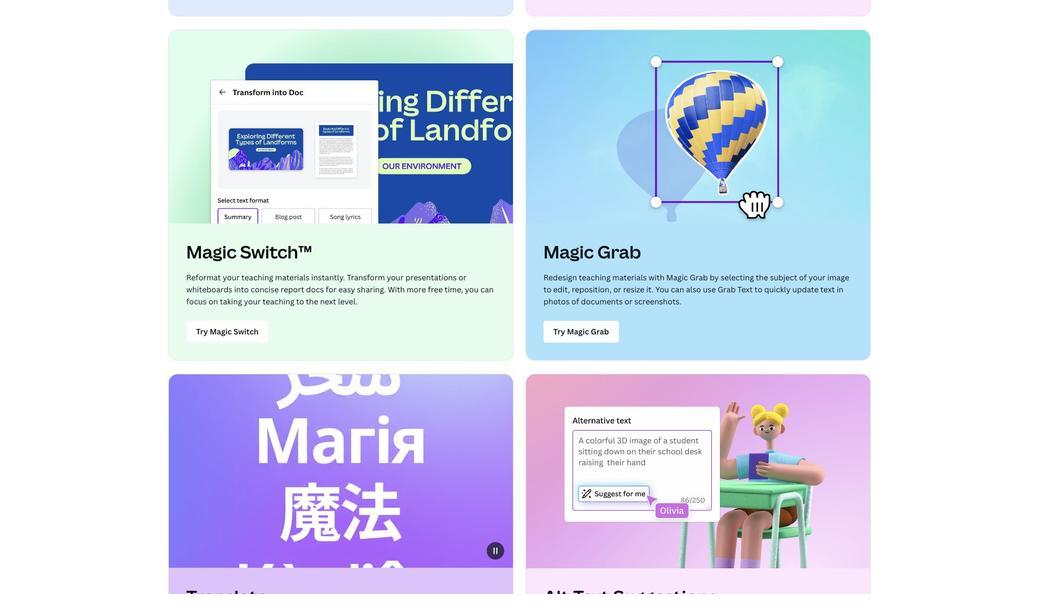 Task type: vqa. For each thing, say whether or not it's contained in the screenshot.
the middle Or
yes



Task type: locate. For each thing, give the bounding box(es) containing it.
to down report
[[296, 296, 304, 307]]

teaching
[[242, 272, 273, 283], [579, 272, 611, 283], [263, 296, 295, 307]]

whiteboards
[[186, 284, 233, 295]]

grab up resize
[[598, 240, 642, 264]]

0 horizontal spatial the
[[306, 296, 319, 307]]

reformat
[[186, 272, 221, 283]]

sharing.
[[357, 284, 386, 295]]

or left resize
[[614, 284, 622, 295]]

1 can from the left
[[481, 284, 494, 295]]

materials up report
[[275, 272, 310, 283]]

magic up redesign on the right of the page
[[544, 240, 594, 264]]

0 vertical spatial or
[[459, 272, 467, 283]]

of up update
[[800, 272, 807, 283]]

the down docs on the left top of the page
[[306, 296, 319, 307]]

2 horizontal spatial magic
[[667, 272, 689, 283]]

the
[[756, 272, 769, 283], [306, 296, 319, 307]]

it.
[[647, 284, 654, 295]]

on
[[209, 296, 218, 307]]

switch™
[[240, 240, 312, 264]]

2 horizontal spatial grab
[[718, 284, 736, 295]]

to inside reformat your teaching materials instantly. transform your presentations or whiteboards into concise report docs for easy sharing. with more free time, you can focus on taking your teaching to the next level.
[[296, 296, 304, 307]]

redesign teaching materials with magic grab by selecting the subject of your image to edit, reposition, or resize it. you can also use grab text to quickly update text in photos of documents or screenshots.
[[544, 272, 850, 307]]

1 horizontal spatial of
[[800, 272, 807, 283]]

0 vertical spatial grab
[[598, 240, 642, 264]]

0 horizontal spatial to
[[296, 296, 304, 307]]

1 horizontal spatial magic
[[544, 240, 594, 264]]

you
[[656, 284, 670, 295]]

0 vertical spatial of
[[800, 272, 807, 283]]

or up time,
[[459, 272, 467, 283]]

the up quickly
[[756, 272, 769, 283]]

or
[[459, 272, 467, 283], [614, 284, 622, 295], [625, 296, 633, 307]]

magic grab
[[544, 240, 642, 264]]

or down resize
[[625, 296, 633, 307]]

magic
[[186, 240, 237, 264], [544, 240, 594, 264], [667, 272, 689, 283]]

redesign
[[544, 272, 578, 283]]

0 horizontal spatial or
[[459, 272, 467, 283]]

1 horizontal spatial or
[[614, 284, 622, 295]]

2 materials from the left
[[613, 272, 647, 283]]

reformat your teaching materials instantly. transform your presentations or whiteboards into concise report docs for easy sharing. with more free time, you can focus on taking your teaching to the next level.
[[186, 272, 494, 307]]

update
[[793, 284, 819, 295]]

magic inside redesign teaching materials with magic grab by selecting the subject of your image to edit, reposition, or resize it. you can also use grab text to quickly update text in photos of documents or screenshots.
[[667, 272, 689, 283]]

materials up resize
[[613, 272, 647, 283]]

into
[[234, 284, 249, 295]]

1 vertical spatial the
[[306, 296, 319, 307]]

also
[[687, 284, 702, 295]]

grab
[[598, 240, 642, 264], [690, 272, 709, 283], [718, 284, 736, 295]]

taking
[[220, 296, 242, 307]]

magic up reformat
[[186, 240, 237, 264]]

1 vertical spatial grab
[[690, 272, 709, 283]]

teaching down concise
[[263, 296, 295, 307]]

or inside reformat your teaching materials instantly. transform your presentations or whiteboards into concise report docs for easy sharing. with more free time, you can focus on taking your teaching to the next level.
[[459, 272, 467, 283]]

presentations
[[406, 272, 457, 283]]

0 horizontal spatial grab
[[598, 240, 642, 264]]

materials
[[275, 272, 310, 283], [613, 272, 647, 283]]

0 vertical spatial the
[[756, 272, 769, 283]]

resize
[[624, 284, 645, 295]]

selecting
[[721, 272, 755, 283]]

grab up also
[[690, 272, 709, 283]]

0 horizontal spatial materials
[[275, 272, 310, 283]]

to
[[544, 284, 552, 295], [755, 284, 763, 295], [296, 296, 304, 307]]

your up 'text'
[[809, 272, 826, 283]]

2 can from the left
[[671, 284, 685, 295]]

magic up you
[[667, 272, 689, 283]]

level.
[[338, 296, 358, 307]]

instantly.
[[312, 272, 345, 283]]

report
[[281, 284, 305, 295]]

1 horizontal spatial can
[[671, 284, 685, 295]]

materials inside reformat your teaching materials instantly. transform your presentations or whiteboards into concise report docs for easy sharing. with more free time, you can focus on taking your teaching to the next level.
[[275, 272, 310, 283]]

to left edit, at the right of the page
[[544, 284, 552, 295]]

free
[[428, 284, 443, 295]]

1 horizontal spatial materials
[[613, 272, 647, 283]]

can inside redesign teaching materials with magic grab by selecting the subject of your image to edit, reposition, or resize it. you can also use grab text to quickly update text in photos of documents or screenshots.
[[671, 284, 685, 295]]

teaching up concise
[[242, 272, 273, 283]]

1 vertical spatial of
[[572, 296, 580, 307]]

your inside redesign teaching materials with magic grab by selecting the subject of your image to edit, reposition, or resize it. you can also use grab text to quickly update text in photos of documents or screenshots.
[[809, 272, 826, 283]]

1 materials from the left
[[275, 272, 310, 283]]

1 horizontal spatial the
[[756, 272, 769, 283]]

of right "photos"
[[572, 296, 580, 307]]

of
[[800, 272, 807, 283], [572, 296, 580, 307]]

teaching up 'reposition,'
[[579, 272, 611, 283]]

text
[[738, 284, 753, 295]]

to right text
[[755, 284, 763, 295]]

can
[[481, 284, 494, 295], [671, 284, 685, 295]]

0 horizontal spatial can
[[481, 284, 494, 295]]

grab down selecting
[[718, 284, 736, 295]]

0 horizontal spatial magic
[[186, 240, 237, 264]]

your
[[223, 272, 240, 283], [387, 272, 404, 283], [809, 272, 826, 283], [244, 296, 261, 307]]

2 vertical spatial or
[[625, 296, 633, 307]]



Task type: describe. For each thing, give the bounding box(es) containing it.
use
[[704, 284, 716, 295]]

the inside redesign teaching materials with magic grab by selecting the subject of your image to edit, reposition, or resize it. you can also use grab text to quickly update text in photos of documents or screenshots.
[[756, 272, 769, 283]]

by
[[710, 272, 720, 283]]

reposition,
[[572, 284, 612, 295]]

screenshots.
[[635, 296, 682, 307]]

with
[[388, 284, 405, 295]]

your down into
[[244, 296, 261, 307]]

docs
[[306, 284, 324, 295]]

image
[[828, 272, 850, 283]]

your up with on the top left of page
[[387, 272, 404, 283]]

documents
[[582, 296, 623, 307]]

2 vertical spatial grab
[[718, 284, 736, 295]]

more
[[407, 284, 426, 295]]

next
[[320, 296, 336, 307]]

magic for magic grab
[[544, 240, 594, 264]]

2 horizontal spatial to
[[755, 284, 763, 295]]

magic switch™
[[186, 240, 312, 264]]

0 horizontal spatial of
[[572, 296, 580, 307]]

can inside reformat your teaching materials instantly. transform your presentations or whiteboards into concise report docs for easy sharing. with more free time, you can focus on taking your teaching to the next level.
[[481, 284, 494, 295]]

1 vertical spatial or
[[614, 284, 622, 295]]

materials inside redesign teaching materials with magic grab by selecting the subject of your image to edit, reposition, or resize it. you can also use grab text to quickly update text in photos of documents or screenshots.
[[613, 272, 647, 283]]

text
[[821, 284, 836, 295]]

teaching inside redesign teaching materials with magic grab by selecting the subject of your image to edit, reposition, or resize it. you can also use grab text to quickly update text in photos of documents or screenshots.
[[579, 272, 611, 283]]

1 horizontal spatial grab
[[690, 272, 709, 283]]

easy
[[339, 284, 355, 295]]

your up into
[[223, 272, 240, 283]]

you
[[465, 284, 479, 295]]

2 horizontal spatial or
[[625, 296, 633, 307]]

quickly
[[765, 284, 791, 295]]

for
[[326, 284, 337, 295]]

concise
[[251, 284, 279, 295]]

focus
[[186, 296, 207, 307]]

transform
[[347, 272, 385, 283]]

in
[[837, 284, 844, 295]]

subject
[[771, 272, 798, 283]]

1 horizontal spatial to
[[544, 284, 552, 295]]

with
[[649, 272, 665, 283]]

edit,
[[554, 284, 570, 295]]

time,
[[445, 284, 464, 295]]

magic for magic switch™
[[186, 240, 237, 264]]

photos
[[544, 296, 570, 307]]

the inside reformat your teaching materials instantly. transform your presentations or whiteboards into concise report docs for easy sharing. with more free time, you can focus on taking your teaching to the next level.
[[306, 296, 319, 307]]



